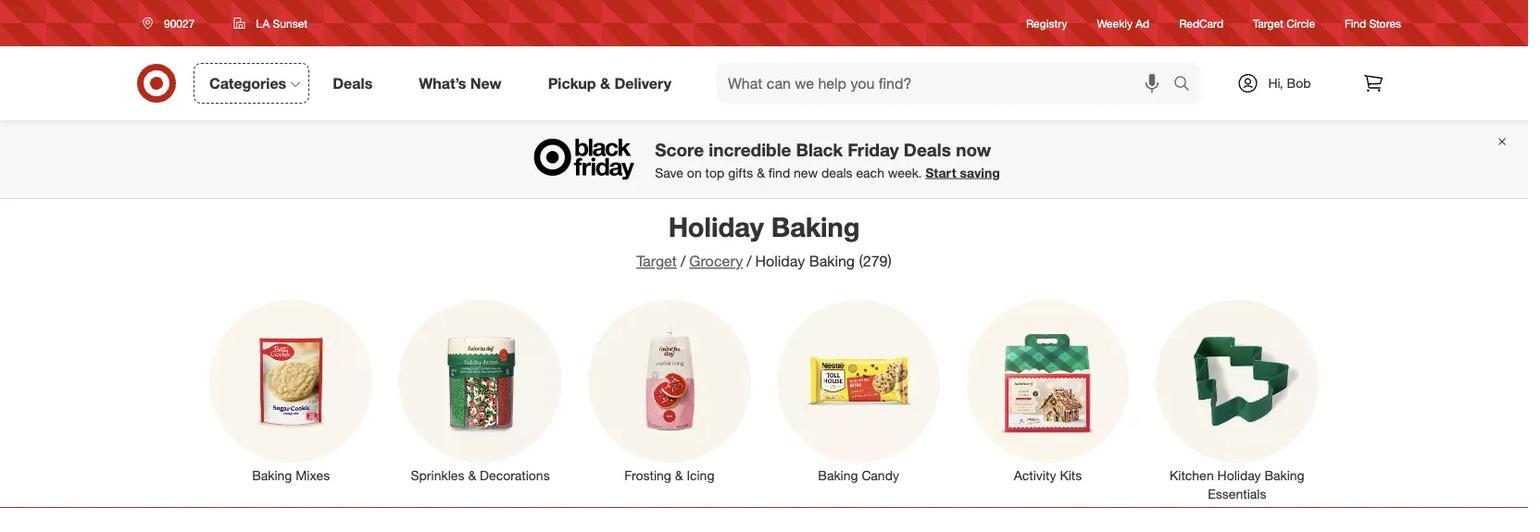 Task type: vqa. For each thing, say whether or not it's contained in the screenshot.
"Sprinkles & Decorations" link on the bottom of the page
yes



Task type: locate. For each thing, give the bounding box(es) containing it.
frosting & icing
[[625, 468, 715, 484]]

0 horizontal spatial deals
[[333, 74, 373, 92]]

/
[[681, 252, 686, 270], [747, 252, 752, 270]]

1 vertical spatial target
[[637, 252, 677, 270]]

& right pickup
[[600, 74, 610, 92]]

target left circle
[[1253, 16, 1284, 30]]

holiday inside kitchen holiday baking essentials
[[1218, 468, 1261, 484]]

1 horizontal spatial /
[[747, 252, 752, 270]]

/ right target link
[[681, 252, 686, 270]]

find
[[769, 165, 790, 181]]

kitchen holiday baking essentials
[[1170, 468, 1305, 502]]

baking up 'essentials'
[[1265, 468, 1305, 484]]

deals inside score incredible black friday deals now save on top gifts & find new deals each week. start saving
[[904, 139, 951, 160]]

&
[[600, 74, 610, 92], [757, 165, 765, 181], [468, 468, 476, 484], [675, 468, 683, 484]]

1 horizontal spatial target
[[1253, 16, 1284, 30]]

on
[[687, 165, 702, 181]]

mixes
[[296, 468, 330, 484]]

what's new
[[419, 74, 502, 92]]

activity kits
[[1014, 468, 1082, 484]]

essentials
[[1208, 486, 1267, 502]]

ad
[[1136, 16, 1150, 30]]

(279)
[[859, 252, 892, 270]]

0 vertical spatial deals
[[333, 74, 373, 92]]

score
[[655, 139, 704, 160]]

icing
[[687, 468, 715, 484]]

deals up start
[[904, 139, 951, 160]]

0 horizontal spatial /
[[681, 252, 686, 270]]

sprinkles & decorations link
[[386, 296, 575, 485]]

frosting & icing link
[[575, 296, 764, 485]]

& for sprinkles & decorations
[[468, 468, 476, 484]]

redcard
[[1179, 16, 1224, 30]]

target left grocery
[[637, 252, 677, 270]]

categories link
[[194, 63, 310, 104]]

target circle
[[1253, 16, 1315, 30]]

target
[[1253, 16, 1284, 30], [637, 252, 677, 270]]

& left icing
[[675, 468, 683, 484]]

decorations
[[480, 468, 550, 484]]

What can we help you find? suggestions appear below search field
[[717, 63, 1178, 104]]

baking left mixes
[[252, 468, 292, 484]]

1 vertical spatial deals
[[904, 139, 951, 160]]

kitchen
[[1170, 468, 1214, 484]]

search
[[1165, 76, 1210, 94]]

& inside score incredible black friday deals now save on top gifts & find new deals each week. start saving
[[757, 165, 765, 181]]

hi,
[[1268, 75, 1284, 91]]

baking
[[771, 210, 860, 243], [809, 252, 855, 270], [252, 468, 292, 484], [818, 468, 858, 484], [1265, 468, 1305, 484]]

holiday up grocery link at the left of page
[[668, 210, 764, 243]]

save
[[655, 165, 684, 181]]

registry link
[[1026, 15, 1068, 31]]

holiday right grocery link at the left of page
[[755, 252, 805, 270]]

0 horizontal spatial target
[[637, 252, 677, 270]]

deals left what's
[[333, 74, 373, 92]]

what's new link
[[403, 63, 525, 104]]

holiday up 'essentials'
[[1218, 468, 1261, 484]]

now
[[956, 139, 991, 160]]

2 vertical spatial holiday
[[1218, 468, 1261, 484]]

90027
[[164, 16, 195, 30]]

& left 'find'
[[757, 165, 765, 181]]

sunset
[[273, 16, 308, 30]]

1 horizontal spatial deals
[[904, 139, 951, 160]]

holiday baking target / grocery / holiday baking (279)
[[637, 210, 892, 270]]

/ right grocery
[[747, 252, 752, 270]]

redcard link
[[1179, 15, 1224, 31]]

delivery
[[614, 74, 672, 92]]

deals
[[822, 165, 853, 181]]

0 vertical spatial target
[[1253, 16, 1284, 30]]

1 vertical spatial holiday
[[755, 252, 805, 270]]

deals link
[[317, 63, 396, 104]]

holiday
[[668, 210, 764, 243], [755, 252, 805, 270], [1218, 468, 1261, 484]]

categories
[[209, 74, 286, 92]]

each
[[856, 165, 885, 181]]

new
[[470, 74, 502, 92]]

what's
[[419, 74, 466, 92]]

baking mixes
[[252, 468, 330, 484]]

baking candy
[[818, 468, 899, 484]]

new
[[794, 165, 818, 181]]

weekly ad link
[[1097, 15, 1150, 31]]

deals
[[333, 74, 373, 92], [904, 139, 951, 160]]

90027 button
[[131, 6, 214, 40]]

weekly ad
[[1097, 16, 1150, 30]]

& right sprinkles
[[468, 468, 476, 484]]



Task type: describe. For each thing, give the bounding box(es) containing it.
la sunset
[[256, 16, 308, 30]]

la sunset button
[[222, 6, 320, 40]]

grocery link
[[689, 252, 743, 270]]

grocery
[[689, 252, 743, 270]]

activity kits link
[[953, 296, 1143, 485]]

1 / from the left
[[681, 252, 686, 270]]

stores
[[1369, 16, 1401, 30]]

circle
[[1287, 16, 1315, 30]]

find stores link
[[1345, 15, 1401, 31]]

friday
[[848, 139, 899, 160]]

baking down new
[[771, 210, 860, 243]]

pickup
[[548, 74, 596, 92]]

sprinkles & decorations
[[411, 468, 550, 484]]

deals inside deals link
[[333, 74, 373, 92]]

& for pickup & delivery
[[600, 74, 610, 92]]

baking candy link
[[764, 296, 953, 485]]

sprinkles
[[411, 468, 465, 484]]

weekly
[[1097, 16, 1133, 30]]

find
[[1345, 16, 1366, 30]]

la
[[256, 16, 270, 30]]

black
[[796, 139, 843, 160]]

frosting
[[625, 468, 671, 484]]

find stores
[[1345, 16, 1401, 30]]

2 / from the left
[[747, 252, 752, 270]]

top
[[705, 165, 725, 181]]

target link
[[637, 252, 677, 270]]

candy
[[862, 468, 899, 484]]

baking mixes link
[[196, 296, 386, 485]]

& for frosting & icing
[[675, 468, 683, 484]]

0 vertical spatial holiday
[[668, 210, 764, 243]]

score incredible black friday deals now save on top gifts & find new deals each week. start saving
[[655, 139, 1000, 181]]

search button
[[1165, 63, 1210, 107]]

bob
[[1287, 75, 1311, 91]]

week.
[[888, 165, 922, 181]]

kitchen holiday baking essentials link
[[1143, 296, 1332, 504]]

target circle link
[[1253, 15, 1315, 31]]

registry
[[1026, 16, 1068, 30]]

baking inside kitchen holiday baking essentials
[[1265, 468, 1305, 484]]

target inside holiday baking target / grocery / holiday baking (279)
[[637, 252, 677, 270]]

gifts
[[728, 165, 753, 181]]

incredible
[[709, 139, 791, 160]]

kits
[[1060, 468, 1082, 484]]

start
[[926, 165, 957, 181]]

activity
[[1014, 468, 1056, 484]]

pickup & delivery link
[[532, 63, 695, 104]]

hi, bob
[[1268, 75, 1311, 91]]

saving
[[960, 165, 1000, 181]]

baking left the "(279)"
[[809, 252, 855, 270]]

pickup & delivery
[[548, 74, 672, 92]]

baking left candy
[[818, 468, 858, 484]]



